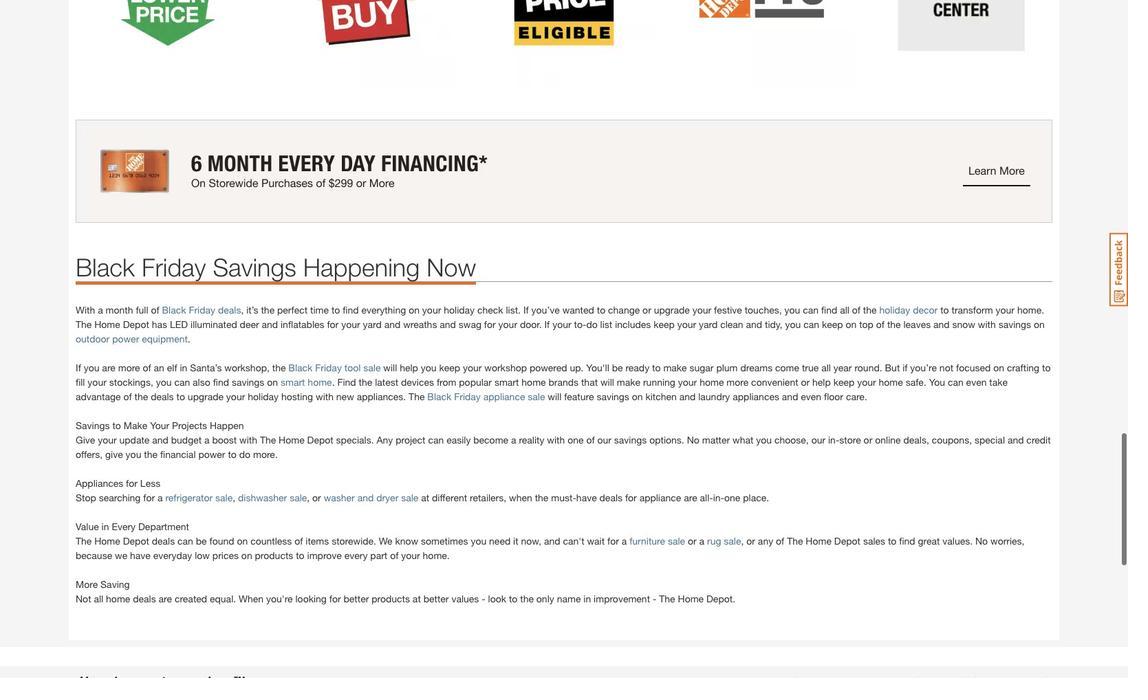 Task type: vqa. For each thing, say whether or not it's contained in the screenshot.
Me
no



Task type: locate. For each thing, give the bounding box(es) containing it.
the inside the , or any of the home depot sales to find great values. no worries, because we have everyday low prices on products to improve every part of your home.
[[787, 535, 803, 547]]

1 horizontal spatial make
[[663, 362, 687, 374]]

your inside savings to make your projects happen give your update and budget a boost with the home depot specials. any project can easily become a reality with one of our savings options. no matter what you choose, our in-store or online deals, coupons, special and credit offers, give you the financial power to do more.
[[98, 434, 117, 446]]

savings left 'options.'
[[614, 434, 647, 446]]

help down the true
[[812, 376, 831, 388]]

0 horizontal spatial in
[[102, 521, 109, 533]]

1 horizontal spatial in-
[[828, 434, 839, 446]]

wreaths
[[403, 319, 437, 330]]

0 horizontal spatial one
[[568, 434, 584, 446]]

dryer
[[376, 492, 398, 504]]

0 vertical spatial be
[[612, 362, 623, 374]]

make inside will help you keep your workshop powered up. you'll be ready to make sugar plum dreams come true all year round. but if you're not focused on crafting to fill your stockings, you can also find savings on
[[663, 362, 687, 374]]

help up devices
[[400, 362, 418, 374]]

time
[[310, 304, 329, 316]]

home inside 'more saving not all home deals are created equal. when you're looking for better products at better values - look to the only name in improvement - the home depot.'
[[678, 593, 704, 605]]

do
[[586, 319, 598, 330], [239, 449, 250, 460]]

in- inside appliances for less stop searching for a refrigerator sale , dishwasher sale , or washer and dryer sale at different retailers, when the must-have deals for appliance are all-in-one place.
[[713, 492, 724, 504]]

holiday up leaves
[[879, 304, 910, 316]]

1 horizontal spatial if
[[523, 304, 529, 316]]

will down you'll
[[600, 376, 614, 388]]

1 vertical spatial savings
[[76, 420, 110, 431]]

in inside 'more saving not all home deals are created equal. when you're looking for better products at better values - look to the only name in improvement - the home depot.'
[[583, 593, 591, 605]]

products down 'countless'
[[255, 550, 293, 561]]

the inside 'more saving not all home deals are created equal. when you're looking for better products at better values - look to the only name in improvement - the home depot.'
[[520, 593, 534, 605]]

if you are more of an elf in santa's workshop, the black friday tool sale
[[76, 362, 381, 374]]

for inside 'more saving not all home deals are created equal. when you're looking for better products at better values - look to the only name in improvement - the home depot.'
[[329, 593, 341, 605]]

1 horizontal spatial one
[[724, 492, 740, 504]]

the inside savings to make your projects happen give your update and budget a boost with the home depot specials. any project can easily become a reality with one of our savings options. no matter what you choose, our in-store or online deals, coupons, special and credit offers, give you the financial power to do more.
[[260, 434, 276, 446]]

savings down workshop,
[[232, 376, 264, 388]]

month
[[106, 304, 133, 316]]

1 vertical spatial if
[[544, 319, 550, 330]]

washer and dryer sale link
[[324, 492, 418, 504]]

be
[[612, 362, 623, 374], [196, 535, 207, 547]]

1 vertical spatial .
[[332, 376, 335, 388]]

the down holiday decor link on the top right of the page
[[887, 319, 901, 330]]

1 vertical spatial have
[[130, 550, 151, 561]]

sale right furniture
[[668, 535, 685, 547]]

that
[[581, 376, 598, 388]]

0 horizontal spatial have
[[130, 550, 151, 561]]

update
[[119, 434, 150, 446]]

0 vertical spatial in
[[180, 362, 187, 374]]

fill
[[76, 376, 85, 388]]

a inside appliances for less stop searching for a refrigerator sale , dishwasher sale , or washer and dryer sale at different retailers, when the must-have deals for appliance are all-in-one place.
[[158, 492, 163, 504]]

0 vertical spatial upgrade
[[654, 304, 690, 316]]

values.
[[943, 535, 973, 547]]

in right value
[[102, 521, 109, 533]]

the down stockings,
[[135, 391, 148, 402]]

1 horizontal spatial be
[[612, 362, 623, 374]]

keep inside . find the latest devices from popular smart home brands that will make running your home more convenient or help keep your home safe. you can even take advantage of the deals to upgrade your holiday hosting with new appliances. the
[[833, 376, 854, 388]]

savings up give
[[76, 420, 110, 431]]

make for running
[[617, 376, 640, 388]]

1 horizontal spatial all
[[821, 362, 831, 374]]

a left furniture
[[622, 535, 627, 547]]

improvement
[[594, 593, 650, 605]]

all-
[[700, 492, 713, 504]]

find inside the , or any of the home depot sales to find great values. no worries, because we have everyday low prices on products to improve every part of your home.
[[899, 535, 915, 547]]

2 our from the left
[[811, 434, 826, 446]]

1 horizontal spatial at
[[421, 492, 429, 504]]

for down less
[[143, 492, 155, 504]]

searching
[[99, 492, 141, 504]]

savings
[[213, 253, 296, 282], [76, 420, 110, 431]]

if
[[903, 362, 908, 374]]

deals,
[[903, 434, 929, 446]]

at inside 'more saving not all home deals are created equal. when you're looking for better products at better values - look to the only name in improvement - the home depot.'
[[413, 593, 421, 605]]

1 vertical spatial appliance
[[639, 492, 681, 504]]

know
[[395, 535, 418, 547]]

will inside . find the latest devices from popular smart home brands that will make running your home more convenient or help keep your home safe. you can even take advantage of the deals to upgrade your holiday hosting with new appliances. the
[[600, 376, 614, 388]]

- right improvement
[[653, 593, 656, 605]]

you
[[784, 304, 800, 316], [785, 319, 801, 330], [84, 362, 99, 374], [421, 362, 436, 374], [156, 376, 172, 388], [756, 434, 772, 446], [126, 449, 141, 460], [471, 535, 486, 547]]

can
[[803, 304, 819, 316], [804, 319, 819, 330], [174, 376, 190, 388], [948, 376, 963, 388], [428, 434, 444, 446], [178, 535, 193, 547]]

2 better from the left
[[423, 593, 449, 605]]

depot inside to transform your home. the home depot has led illuminated deer and inflatables for your yard and wreaths and swag for your door. if your to-do list includes keep your yard clean and tidy, you can keep on top of the leaves and snow with savings on outdoor power equipment .
[[123, 319, 149, 330]]

1 horizontal spatial smart
[[494, 376, 519, 388]]

2 horizontal spatial in
[[583, 593, 591, 605]]

one inside appliances for less stop searching for a refrigerator sale , dishwasher sale , or washer and dryer sale at different retailers, when the must-have deals for appliance are all-in-one place.
[[724, 492, 740, 504]]

in
[[180, 362, 187, 374], [102, 521, 109, 533], [583, 593, 591, 605]]

stop
[[76, 492, 96, 504]]

0 horizontal spatial will
[[383, 362, 397, 374]]

special
[[975, 434, 1005, 446]]

are
[[102, 362, 115, 374], [684, 492, 697, 504], [159, 593, 172, 605]]

2 smart from the left
[[494, 376, 519, 388]]

become
[[473, 434, 508, 446]]

find inside will help you keep your workshop powered up. you'll be ready to make sugar plum dreams come true all year round. but if you're not focused on crafting to fill your stockings, you can also find savings on
[[213, 376, 229, 388]]

2 vertical spatial are
[[159, 593, 172, 605]]

illuminated
[[191, 319, 237, 330]]

smart inside . find the latest devices from popular smart home brands that will make running your home more convenient or help keep your home safe. you can even take advantage of the deals to upgrade your holiday hosting with new appliances. the
[[494, 376, 519, 388]]

do left more.
[[239, 449, 250, 460]]

home down saving
[[106, 593, 130, 605]]

deals inside appliances for less stop searching for a refrigerator sale , dishwasher sale , or washer and dryer sale at different retailers, when the must-have deals for appliance are all-in-one place.
[[599, 492, 623, 504]]

you left need
[[471, 535, 486, 547]]

1 horizontal spatial even
[[966, 376, 987, 388]]

you
[[929, 376, 945, 388]]

to right decor
[[940, 304, 949, 316]]

friday up find
[[315, 362, 342, 374]]

and
[[262, 319, 278, 330], [384, 319, 400, 330], [440, 319, 456, 330], [746, 319, 762, 330], [933, 319, 950, 330], [679, 391, 696, 402], [782, 391, 798, 402], [152, 434, 168, 446], [1008, 434, 1024, 446], [357, 492, 374, 504], [544, 535, 560, 547]]

0 horizontal spatial no
[[687, 434, 699, 446]]

0 vertical spatial products
[[255, 550, 293, 561]]

the up more.
[[260, 434, 276, 446]]

1 horizontal spatial -
[[653, 593, 656, 605]]

easily
[[446, 434, 471, 446]]

inflatables
[[281, 319, 324, 330]]

true
[[802, 362, 819, 374]]

can inside will help you keep your workshop powered up. you'll be ready to make sugar plum dreams come true all year round. but if you're not focused on crafting to fill your stockings, you can also find savings on
[[174, 376, 190, 388]]

0 horizontal spatial upgrade
[[188, 391, 224, 402]]

full
[[136, 304, 148, 316]]

your up advantage
[[88, 376, 107, 388]]

appliance down workshop
[[483, 391, 525, 402]]

it's
[[246, 304, 258, 316]]

1 vertical spatial upgrade
[[188, 391, 224, 402]]

you right touches,
[[784, 304, 800, 316]]

no inside savings to make your projects happen give your update and budget a boost with the home depot specials. any project can easily become a reality with one of our savings options. no matter what you choose, our in-store or online deals, coupons, special and credit offers, give you the financial power to do more.
[[687, 434, 699, 446]]

0 horizontal spatial smart
[[281, 376, 305, 388]]

tidy,
[[765, 319, 783, 330]]

improve
[[307, 550, 342, 561]]

1 vertical spatial more
[[727, 376, 749, 388]]

the inside savings to make your projects happen give your update and budget a boost with the home depot specials. any project can easily become a reality with one of our savings options. no matter what you choose, our in-store or online deals, coupons, special and credit offers, give you the financial power to do more.
[[144, 449, 158, 460]]

the inside to transform your home. the home depot has led illuminated deer and inflatables for your yard and wreaths and swag for your door. if your to-do list includes keep your yard clean and tidy, you can keep on top of the leaves and snow with savings on outdoor power equipment .
[[887, 319, 901, 330]]

products inside the , or any of the home depot sales to find great values. no worries, because we have everyday low prices on products to improve every part of your home.
[[255, 550, 293, 561]]

the inside . find the latest devices from popular smart home brands that will make running your home more convenient or help keep your home safe. you can even take advantage of the deals to upgrade your holiday hosting with new appliances. the
[[409, 391, 425, 402]]

appliances
[[733, 391, 779, 402]]

0 vertical spatial .
[[188, 333, 190, 345]]

in-
[[828, 434, 839, 446], [713, 492, 724, 504]]

to down elf
[[176, 391, 185, 402]]

0 vertical spatial no
[[687, 434, 699, 446]]

0 vertical spatial one
[[568, 434, 584, 446]]

your right "transform"
[[996, 304, 1015, 316]]

are left created
[[159, 593, 172, 605]]

decor
[[913, 304, 938, 316]]

keep inside will help you keep your workshop powered up. you'll be ready to make sugar plum dreams come true all year round. but if you're not focused on crafting to fill your stockings, you can also find savings on
[[439, 362, 460, 374]]

depot inside savings to make your projects happen give your update and budget a boost with the home depot specials. any project can easily become a reality with one of our savings options. no matter what you choose, our in-store or online deals, coupons, special and credit offers, give you the financial power to do more.
[[307, 434, 333, 446]]

0 vertical spatial power
[[112, 333, 139, 345]]

products
[[255, 550, 293, 561], [372, 593, 410, 605]]

no left matter
[[687, 434, 699, 446]]

,
[[241, 304, 244, 316], [233, 492, 235, 504], [307, 492, 310, 504], [741, 535, 744, 547]]

find
[[337, 376, 356, 388]]

yard left clean
[[699, 319, 718, 330]]

2 vertical spatial all
[[94, 593, 103, 605]]

deer
[[240, 319, 259, 330]]

, inside the , or any of the home depot sales to find great values. no worries, because we have everyday low prices on products to improve every part of your home.
[[741, 535, 744, 547]]

if down you've
[[544, 319, 550, 330]]

your down round.
[[857, 376, 876, 388]]

2 horizontal spatial will
[[600, 376, 614, 388]]

feedback link image
[[1109, 232, 1128, 307]]

appliances
[[76, 477, 123, 489]]

the
[[261, 304, 275, 316], [863, 304, 877, 316], [887, 319, 901, 330], [272, 362, 286, 374], [359, 376, 372, 388], [135, 391, 148, 402], [144, 449, 158, 460], [535, 492, 548, 504], [520, 593, 534, 605]]

1 vertical spatial at
[[413, 593, 421, 605]]

0 horizontal spatial power
[[112, 333, 139, 345]]

more inside . find the latest devices from popular smart home brands that will make running your home more convenient or help keep your home safe. you can even take advantage of the deals to upgrade your holiday hosting with new appliances. the
[[727, 376, 749, 388]]

0 horizontal spatial more
[[118, 362, 140, 374]]

1 horizontal spatial help
[[812, 376, 831, 388]]

1 vertical spatial even
[[801, 391, 821, 402]]

upgrade down also
[[188, 391, 224, 402]]

make inside . find the latest devices from popular smart home brands that will make running your home more convenient or help keep your home safe. you can even take advantage of the deals to upgrade your holiday hosting with new appliances. the
[[617, 376, 640, 388]]

new lower price image
[[76, 0, 260, 92]]

or right store
[[864, 434, 872, 446]]

1 vertical spatial power
[[198, 449, 225, 460]]

0 vertical spatial if
[[523, 304, 529, 316]]

must-
[[551, 492, 576, 504]]

smart home
[[281, 376, 332, 388]]

savings to make your projects happen give your update and budget a boost with the home depot specials. any project can easily become a reality with one of our savings options. no matter what you choose, our in-store or online deals, coupons, special and credit offers, give you the financial power to do more.
[[76, 420, 1051, 460]]

rug sale link
[[707, 535, 741, 547]]

0 vertical spatial even
[[966, 376, 987, 388]]

holiday down workshop,
[[248, 391, 279, 402]]

1 horizontal spatial yard
[[699, 319, 718, 330]]

one inside savings to make your projects happen give your update and budget a boost with the home depot specials. any project can easily become a reality with one of our savings options. no matter what you choose, our in-store or online deals, coupons, special and credit offers, give you the financial power to do more.
[[568, 434, 584, 446]]

your down the home depot deals can be found on countless of items storewide. we know sometimes you need it now, and can't wait for a furniture sale or a rug sale
[[401, 550, 420, 561]]

0 vertical spatial help
[[400, 362, 418, 374]]

0 vertical spatial savings
[[213, 253, 296, 282]]

have up 'wait'
[[576, 492, 597, 504]]

1 horizontal spatial appliance
[[639, 492, 681, 504]]

if
[[523, 304, 529, 316], [544, 319, 550, 330], [76, 362, 81, 374]]

home inside savings to make your projects happen give your update and budget a boost with the home depot specials. any project can easily become a reality with one of our savings options. no matter what you choose, our in-store or online deals, coupons, special and credit offers, give you the financial power to do more.
[[279, 434, 305, 446]]

0 horizontal spatial help
[[400, 362, 418, 374]]

. inside . find the latest devices from popular smart home brands that will make running your home more convenient or help keep your home safe. you can even take advantage of the deals to upgrade your holiday hosting with new appliances. the
[[332, 376, 335, 388]]

the down devices
[[409, 391, 425, 402]]

or inside the , or any of the home depot sales to find great values. no worries, because we have everyday low prices on products to improve every part of your home.
[[747, 535, 755, 547]]

advantage
[[76, 391, 121, 402]]

1 vertical spatial in
[[102, 521, 109, 533]]

0 vertical spatial in-
[[828, 434, 839, 446]]

of inside to transform your home. the home depot has led illuminated deer and inflatables for your yard and wreaths and swag for your door. if your to-do list includes keep your yard clean and tidy, you can keep on top of the leaves and snow with savings on outdoor power equipment .
[[876, 319, 885, 330]]

1 horizontal spatial have
[[576, 492, 597, 504]]

list.
[[506, 304, 521, 316]]

wanted
[[562, 304, 594, 316]]

.
[[188, 333, 190, 345], [332, 376, 335, 388]]

1 horizontal spatial home.
[[1017, 304, 1044, 316]]

all right the true
[[821, 362, 831, 374]]

wait
[[587, 535, 605, 547]]

a
[[98, 304, 103, 316], [204, 434, 209, 446], [511, 434, 516, 446], [158, 492, 163, 504], [622, 535, 627, 547], [699, 535, 704, 547]]

0 vertical spatial at
[[421, 492, 429, 504]]

0 vertical spatial do
[[586, 319, 598, 330]]

can right tidy,
[[804, 319, 819, 330]]

0 vertical spatial have
[[576, 492, 597, 504]]

0 horizontal spatial -
[[482, 593, 485, 605]]

0 horizontal spatial do
[[239, 449, 250, 460]]

0 horizontal spatial make
[[617, 376, 640, 388]]

come
[[775, 362, 799, 374]]

at
[[421, 492, 429, 504], [413, 593, 421, 605]]

make up running
[[663, 362, 687, 374]]

dreams
[[740, 362, 773, 374]]

power down month
[[112, 333, 139, 345]]

to right crafting
[[1042, 362, 1051, 374]]

0 vertical spatial make
[[663, 362, 687, 374]]

items
[[306, 535, 329, 547]]

6 month every day financing* on storewide purchases of $299 or more. learn more image
[[76, 120, 1052, 223]]

are inside appliances for less stop searching for a refrigerator sale , dishwasher sale , or washer and dryer sale at different retailers, when the must-have deals for appliance are all-in-one place.
[[684, 492, 697, 504]]

1 horizontal spatial savings
[[213, 253, 296, 282]]

2 vertical spatial will
[[548, 391, 561, 402]]

at left the "different"
[[421, 492, 429, 504]]

0 vertical spatial home.
[[1017, 304, 1044, 316]]

will up latest on the left bottom of page
[[383, 362, 397, 374]]

keep up from
[[439, 362, 460, 374]]

0 horizontal spatial .
[[188, 333, 190, 345]]

be inside will help you keep your workshop powered up. you'll be ready to make sugar plum dreams come true all year round. but if you're not focused on crafting to fill your stockings, you can also find savings on
[[612, 362, 623, 374]]

keep down year
[[833, 376, 854, 388]]

1 vertical spatial help
[[812, 376, 831, 388]]

power down "boost"
[[198, 449, 225, 460]]

be up low
[[196, 535, 207, 547]]

1 horizontal spatial are
[[159, 593, 172, 605]]

even left floor
[[801, 391, 821, 402]]

smart up hosting
[[281, 376, 305, 388]]

home. inside the , or any of the home depot sales to find great values. no worries, because we have everyday low prices on products to improve every part of your home.
[[423, 550, 450, 561]]

1 horizontal spatial no
[[975, 535, 988, 547]]

a down less
[[158, 492, 163, 504]]

0 horizontal spatial appliance
[[483, 391, 525, 402]]

1 horizontal spatial our
[[811, 434, 826, 446]]

savings down that
[[597, 391, 629, 402]]

power
[[112, 333, 139, 345], [198, 449, 225, 460]]

looking
[[295, 593, 327, 605]]

even down focused
[[966, 376, 987, 388]]

0 horizontal spatial products
[[255, 550, 293, 561]]

will
[[383, 362, 397, 374], [600, 376, 614, 388], [548, 391, 561, 402]]

deals left created
[[133, 593, 156, 605]]

0 horizontal spatial yard
[[363, 319, 382, 330]]

or inside . find the latest devices from popular smart home brands that will make running your home more convenient or help keep your home safe. you can even take advantage of the deals to upgrade your holiday hosting with new appliances. the
[[801, 376, 810, 388]]

in- left place.
[[713, 492, 724, 504]]

your
[[422, 304, 441, 316], [692, 304, 711, 316], [996, 304, 1015, 316], [341, 319, 360, 330], [498, 319, 517, 330], [552, 319, 571, 330], [677, 319, 696, 330], [463, 362, 482, 374], [88, 376, 107, 388], [678, 376, 697, 388], [857, 376, 876, 388], [226, 391, 245, 402], [98, 434, 117, 446], [401, 550, 420, 561]]

0 horizontal spatial even
[[801, 391, 821, 402]]

2 vertical spatial if
[[76, 362, 81, 374]]

refrigerator sale link
[[165, 492, 233, 504]]

of left 'items'
[[295, 535, 303, 547]]

2 - from the left
[[653, 593, 656, 605]]

have
[[576, 492, 597, 504], [130, 550, 151, 561]]

1 horizontal spatial in
[[180, 362, 187, 374]]

take
[[989, 376, 1008, 388]]

round.
[[855, 362, 882, 374]]

2 horizontal spatial all
[[840, 304, 849, 316]]

the right any
[[787, 535, 803, 547]]

not
[[76, 593, 91, 605]]

financial
[[160, 449, 196, 460]]

for right looking
[[329, 593, 341, 605]]

or down the true
[[801, 376, 810, 388]]

can inside . find the latest devices from popular smart home brands that will make running your home more convenient or help keep your home safe. you can even take advantage of the deals to upgrade your holiday hosting with new appliances. the
[[948, 376, 963, 388]]

of right 'top'
[[876, 319, 885, 330]]

2 horizontal spatial if
[[544, 319, 550, 330]]

1 vertical spatial do
[[239, 449, 250, 460]]

and left dryer
[[357, 492, 374, 504]]

0 vertical spatial will
[[383, 362, 397, 374]]

appliance up furniture sale link
[[639, 492, 681, 504]]

holiday inside . find the latest devices from popular smart home brands that will make running your home more convenient or help keep your home safe. you can even take advantage of the deals to upgrade your holiday hosting with new appliances. the
[[248, 391, 279, 402]]

2 vertical spatial in
[[583, 593, 591, 605]]

1 smart from the left
[[281, 376, 305, 388]]

0 horizontal spatial in-
[[713, 492, 724, 504]]

1 vertical spatial in-
[[713, 492, 724, 504]]

to down "boost"
[[228, 449, 237, 460]]

1 vertical spatial products
[[372, 593, 410, 605]]

1 vertical spatial are
[[684, 492, 697, 504]]

1 vertical spatial home.
[[423, 550, 450, 561]]

sale down powered
[[528, 391, 545, 402]]

1 better from the left
[[344, 593, 369, 605]]

no inside the , or any of the home depot sales to find great values. no worries, because we have everyday low prices on products to improve every part of your home.
[[975, 535, 988, 547]]

the up 'top'
[[863, 304, 877, 316]]

you up devices
[[421, 362, 436, 374]]

everyday
[[153, 550, 192, 561]]

home down hosting
[[279, 434, 305, 446]]

home inside to transform your home. the home depot has led illuminated deer and inflatables for your yard and wreaths and swag for your door. if your to-do list includes keep your yard clean and tidy, you can keep on top of the leaves and snow with savings on outdoor power equipment .
[[94, 319, 120, 330]]

0 horizontal spatial at
[[413, 593, 421, 605]]

depot left "sales"
[[834, 535, 860, 547]]

bulk price image
[[472, 0, 656, 92]]

1 horizontal spatial products
[[372, 593, 410, 605]]

1 vertical spatial will
[[600, 376, 614, 388]]

find down if you are more of an elf in santa's workshop, the black friday tool sale
[[213, 376, 229, 388]]

savings inside to transform your home. the home depot has led illuminated deer and inflatables for your yard and wreaths and swag for your door. if your to-do list includes keep your yard clean and tidy, you can keep on top of the leaves and snow with savings on outdoor power equipment .
[[999, 319, 1031, 330]]

2 horizontal spatial are
[[684, 492, 697, 504]]

savings inside savings to make your projects happen give your update and budget a boost with the home depot specials. any project can easily become a reality with one of our savings options. no matter what you choose, our in-store or online deals, coupons, special and credit offers, give you the financial power to do more.
[[76, 420, 110, 431]]

if inside to transform your home. the home depot has led illuminated deer and inflatables for your yard and wreaths and swag for your door. if your to-do list includes keep your yard clean and tidy, you can keep on top of the leaves and snow with savings on outdoor power equipment .
[[544, 319, 550, 330]]

look
[[488, 593, 506, 605]]

running
[[643, 376, 675, 388]]

black up month
[[76, 253, 135, 282]]

in right name
[[583, 593, 591, 605]]

1 horizontal spatial power
[[198, 449, 225, 460]]

better
[[344, 593, 369, 605], [423, 593, 449, 605]]

savings up crafting
[[999, 319, 1031, 330]]

upgrade inside . find the latest devices from popular smart home brands that will make running your home more convenient or help keep your home safe. you can even take advantage of the deals to upgrade your holiday hosting with new appliances. the
[[188, 391, 224, 402]]

0 horizontal spatial better
[[344, 593, 369, 605]]

home left the depot.
[[678, 593, 704, 605]]

, or any of the home depot sales to find great values. no worries, because we have everyday low prices on products to improve every part of your home.
[[76, 535, 1025, 561]]

your inside the , or any of the home depot sales to find great values. no worries, because we have everyday low prices on products to improve every part of your home.
[[401, 550, 420, 561]]

top
[[859, 319, 874, 330]]

yard
[[363, 319, 382, 330], [699, 319, 718, 330]]

1 vertical spatial make
[[617, 376, 640, 388]]

1 horizontal spatial .
[[332, 376, 335, 388]]



Task type: describe. For each thing, give the bounding box(es) containing it.
a left "boost"
[[204, 434, 209, 446]]

appliances.
[[357, 391, 406, 402]]

change
[[608, 304, 640, 316]]

online
[[875, 434, 901, 446]]

have inside appliances for less stop searching for a refrigerator sale , dishwasher sale , or washer and dryer sale at different retailers, when the must-have deals for appliance are all-in-one place.
[[576, 492, 597, 504]]

depot down value in every department
[[123, 535, 149, 547]]

your
[[150, 420, 169, 431]]

for down time
[[327, 319, 339, 330]]

1 our from the left
[[597, 434, 611, 446]]

devices
[[401, 376, 434, 388]]

new
[[336, 391, 354, 402]]

friday up illuminated
[[189, 304, 215, 316]]

and down decor
[[933, 319, 950, 330]]

safe.
[[906, 376, 926, 388]]

home inside the , or any of the home depot sales to find great values. no worries, because we have everyday low prices on products to improve every part of your home.
[[806, 535, 832, 547]]

to up running
[[652, 362, 661, 374]]

on up crafting
[[1034, 319, 1045, 330]]

sometimes
[[421, 535, 468, 547]]

the up the smart home
[[272, 362, 286, 374]]

projects
[[172, 420, 207, 431]]

brands
[[549, 376, 579, 388]]

make
[[124, 420, 147, 431]]

you right what
[[756, 434, 772, 446]]

feature
[[564, 391, 594, 402]]

stockings,
[[109, 376, 153, 388]]

storewide.
[[332, 535, 376, 547]]

1 horizontal spatial upgrade
[[654, 304, 690, 316]]

black up smart home link
[[288, 362, 313, 374]]

matter
[[702, 434, 730, 446]]

home up because
[[94, 535, 120, 547]]

. inside to transform your home. the home depot has led illuminated deer and inflatables for your yard and wreaths and swag for your door. if your to-do list includes keep your yard clean and tidy, you can keep on top of the leaves and snow with savings on outdoor power equipment .
[[188, 333, 190, 345]]

home depot pro image
[[670, 0, 854, 92]]

can up everyday
[[178, 535, 193, 547]]

power inside to transform your home. the home depot has led illuminated deer and inflatables for your yard and wreaths and swag for your door. if your to-do list includes keep your yard clean and tidy, you can keep on top of the leaves and snow with savings on outdoor power equipment .
[[112, 333, 139, 345]]

sale right dryer
[[401, 492, 418, 504]]

friday up black friday deals link
[[142, 253, 206, 282]]

happen
[[210, 420, 244, 431]]

and inside appliances for less stop searching for a refrigerator sale , dishwasher sale , or washer and dryer sale at different retailers, when the must-have deals for appliance are all-in-one place.
[[357, 492, 374, 504]]

touches,
[[745, 304, 782, 316]]

with inside to transform your home. the home depot has led illuminated deer and inflatables for your yard and wreaths and swag for your door. if your to-do list includes keep your yard clean and tidy, you can keep on top of the leaves and snow with savings on outdoor power equipment .
[[978, 319, 996, 330]]

home down the but
[[879, 376, 903, 388]]

0 horizontal spatial are
[[102, 362, 115, 374]]

created
[[175, 593, 207, 605]]

your up popular
[[463, 362, 482, 374]]

with
[[76, 304, 95, 316]]

snow
[[952, 319, 975, 330]]

to inside 'more saving not all home deals are created equal. when you're looking for better products at better values - look to the only name in improvement - the home depot.'
[[509, 593, 517, 605]]

savings inside will help you keep your workshop powered up. you'll be ready to make sugar plum dreams come true all year round. but if you're not focused on crafting to fill your stockings, you can also find savings on
[[232, 376, 264, 388]]

make for sugar
[[663, 362, 687, 374]]

0 vertical spatial more
[[118, 362, 140, 374]]

the inside appliances for less stop searching for a refrigerator sale , dishwasher sale , or washer and dryer sale at different retailers, when the must-have deals for appliance are all-in-one place.
[[535, 492, 548, 504]]

help inside . find the latest devices from popular smart home brands that will make running your home more convenient or help keep your home safe. you can even take advantage of the deals to upgrade your holiday hosting with new appliances. the
[[812, 376, 831, 388]]

2 yard from the left
[[699, 319, 718, 330]]

retailers,
[[470, 492, 506, 504]]

festive
[[714, 304, 742, 316]]

hosting
[[281, 391, 313, 402]]

keep right includes
[[654, 319, 675, 330]]

1 yard from the left
[[363, 319, 382, 330]]

products inside 'more saving not all home deals are created equal. when you're looking for better products at better values - look to the only name in improvement - the home depot.'
[[372, 593, 410, 605]]

has
[[152, 319, 167, 330]]

year
[[834, 362, 852, 374]]

at inside appliances for less stop searching for a refrigerator sale , dishwasher sale , or washer and dryer sale at different retailers, when the must-have deals for appliance are all-in-one place.
[[421, 492, 429, 504]]

of right full at the left of page
[[151, 304, 159, 316]]

to right "sales"
[[888, 535, 897, 547]]

sugar
[[690, 362, 714, 374]]

your up "wreaths"
[[422, 304, 441, 316]]

1 horizontal spatial will
[[548, 391, 561, 402]]

elf
[[167, 362, 177, 374]]

sale right rug
[[724, 535, 741, 547]]

with up more.
[[239, 434, 257, 446]]

washer
[[324, 492, 355, 504]]

of up 'top'
[[852, 304, 860, 316]]

care.
[[846, 391, 867, 402]]

rug
[[707, 535, 721, 547]]

or left rug
[[688, 535, 697, 547]]

and down touches,
[[746, 319, 762, 330]]

appliances for less stop searching for a refrigerator sale , dishwasher sale , or washer and dryer sale at different retailers, when the must-have deals for appliance are all-in-one place.
[[76, 477, 772, 504]]

0 horizontal spatial if
[[76, 362, 81, 374]]

can inside savings to make your projects happen give your update and budget a boost with the home depot specials. any project can easily become a reality with one of our savings options. no matter what you choose, our in-store or online deals, coupons, special and credit offers, give you the financial power to do more.
[[428, 434, 444, 446]]

can right touches,
[[803, 304, 819, 316]]

prices
[[212, 550, 239, 561]]

with a month full of black friday deals , it's the perfect time to find everything on your holiday check list. if you've wanted to change or upgrade your festive touches, you can find all of the holiday decor
[[76, 304, 938, 316]]

for up furniture
[[625, 492, 637, 504]]

swag
[[459, 319, 481, 330]]

and right now,
[[544, 535, 560, 547]]

rebate center image
[[868, 0, 1052, 92]]

on down workshop,
[[267, 376, 278, 388]]

coupons,
[[932, 434, 972, 446]]

for down check
[[484, 319, 496, 330]]

led
[[170, 319, 188, 330]]

on up "wreaths"
[[409, 304, 420, 316]]

home down powered
[[522, 376, 546, 388]]

department
[[138, 521, 189, 533]]

do inside to transform your home. the home depot has led illuminated deer and inflatables for your yard and wreaths and swag for your door. if your to-do list includes keep your yard clean and tidy, you can keep on top of the leaves and snow with savings on outdoor power equipment .
[[586, 319, 598, 330]]

we
[[379, 535, 392, 547]]

outdoor power equipment link
[[76, 333, 188, 345]]

black friday tool sale link
[[288, 362, 381, 374]]

you'll
[[586, 362, 609, 374]]

deals inside 'more saving not all home deals are created equal. when you're looking for better products at better values - look to the only name in improvement - the home depot.'
[[133, 593, 156, 605]]

on inside the , or any of the home depot sales to find great values. no worries, because we have everyday low prices on products to improve every part of your home.
[[241, 550, 252, 561]]

find up year
[[821, 304, 837, 316]]

and right kitchen
[[679, 391, 696, 402]]

your left festive
[[692, 304, 711, 316]]

with right reality
[[547, 434, 565, 446]]

latest
[[375, 376, 398, 388]]

perfect
[[277, 304, 308, 316]]

an
[[154, 362, 164, 374]]

, left washer
[[307, 492, 310, 504]]

are inside 'more saving not all home deals are created equal. when you're looking for better products at better values - look to the only name in improvement - the home depot.'
[[159, 593, 172, 605]]

and down everything
[[384, 319, 400, 330]]

black down from
[[427, 391, 451, 402]]

all inside 'more saving not all home deals are created equal. when you're looking for better products at better values - look to the only name in improvement - the home depot.'
[[94, 593, 103, 605]]

home down black friday tool sale link
[[308, 376, 332, 388]]

focused
[[956, 362, 991, 374]]

or up includes
[[643, 304, 651, 316]]

to right time
[[331, 304, 340, 316]]

boost
[[212, 434, 237, 446]]

all inside will help you keep your workshop powered up. you'll be ready to make sugar plum dreams come true all year round. but if you're not focused on crafting to fill your stockings, you can also find savings on
[[821, 362, 831, 374]]

or inside appliances for less stop searching for a refrigerator sale , dishwasher sale , or washer and dryer sale at different retailers, when the must-have deals for appliance are all-in-one place.
[[312, 492, 321, 504]]

the inside to transform your home. the home depot has led illuminated deer and inflatables for your yard and wreaths and swag for your door. if your to-do list includes keep your yard clean and tidy, you can keep on top of the leaves and snow with savings on outdoor power equipment .
[[76, 319, 92, 330]]

when
[[509, 492, 532, 504]]

it
[[513, 535, 518, 547]]

0 vertical spatial all
[[840, 304, 849, 316]]

and down the your in the bottom left of the page
[[152, 434, 168, 446]]

to-
[[574, 319, 586, 330]]

your left clean
[[677, 319, 696, 330]]

you up fill
[[84, 362, 99, 374]]

store
[[839, 434, 861, 446]]

home inside 'more saving not all home deals are created equal. when you're looking for better products at better values - look to the only name in improvement - the home depot.'
[[106, 593, 130, 605]]

reality
[[519, 434, 544, 446]]

black friday appliance sale link
[[427, 391, 545, 402]]

home up laundry
[[700, 376, 724, 388]]

options.
[[649, 434, 684, 446]]

a left reality
[[511, 434, 516, 446]]

even inside . find the latest devices from popular smart home brands that will make running your home more convenient or help keep your home safe. you can even take advantage of the deals to upgrade your holiday hosting with new appliances. the
[[966, 376, 987, 388]]

have inside the , or any of the home depot sales to find great values. no worries, because we have everyday low prices on products to improve every part of your home.
[[130, 550, 151, 561]]

list
[[600, 319, 612, 330]]

or inside savings to make your projects happen give your update and budget a boost with the home depot specials. any project can easily become a reality with one of our savings options. no matter what you choose, our in-store or online deals, coupons, special and credit offers, give you the financial power to do more.
[[864, 434, 872, 446]]

more.
[[253, 449, 278, 460]]

of inside savings to make your projects happen give your update and budget a boost with the home depot specials. any project can easily become a reality with one of our savings options. no matter what you choose, our in-store or online deals, coupons, special and credit offers, give you the financial power to do more.
[[586, 434, 595, 446]]

door.
[[520, 319, 542, 330]]

on right found
[[237, 535, 248, 547]]

worries,
[[991, 535, 1025, 547]]

depot inside the , or any of the home depot sales to find great values. no worries, because we have everyday low prices on products to improve every part of your home.
[[834, 535, 860, 547]]

a left rug
[[699, 535, 704, 547]]

and down convenient
[[782, 391, 798, 402]]

sale right the refrigerator on the bottom left of the page
[[215, 492, 233, 504]]

your left to-
[[552, 319, 571, 330]]

of right part
[[390, 550, 398, 561]]

savings inside savings to make your projects happen give your update and budget a boost with the home depot specials. any project can easily become a reality with one of our savings options. no matter what you choose, our in-store or online deals, coupons, special and credit offers, give you the financial power to do more.
[[614, 434, 647, 446]]

to left make
[[112, 420, 121, 431]]

of inside . find the latest devices from popular smart home brands that will make running your home more convenient or help keep your home safe. you can even take advantage of the deals to upgrade your holiday hosting with new appliances. the
[[123, 391, 132, 402]]

your down sugar
[[678, 376, 697, 388]]

dishwasher sale link
[[238, 492, 307, 504]]

in- inside savings to make your projects happen give your update and budget a boost with the home depot specials. any project can easily become a reality with one of our savings options. no matter what you choose, our in-store or online deals, coupons, special and credit offers, give you the financial power to do more.
[[828, 434, 839, 446]]

to left improve in the bottom left of the page
[[296, 550, 304, 561]]

you down an
[[156, 376, 172, 388]]

every
[[112, 521, 136, 533]]

power inside savings to make your projects happen give your update and budget a boost with the home depot specials. any project can easily become a reality with one of our savings options. no matter what you choose, our in-store or online deals, coupons, special and credit offers, give you the financial power to do more.
[[198, 449, 225, 460]]

your up tool
[[341, 319, 360, 330]]

sale right dishwasher
[[290, 492, 307, 504]]

the down value
[[76, 535, 92, 547]]

black up led
[[162, 304, 186, 316]]

will inside will help you keep your workshop powered up. you'll be ready to make sugar plum dreams come true all year round. but if you're not focused on crafting to fill your stockings, you can also find savings on
[[383, 362, 397, 374]]

give
[[76, 434, 95, 446]]

on left kitchen
[[632, 391, 643, 402]]

and right deer
[[262, 319, 278, 330]]

choose,
[[774, 434, 809, 446]]

you inside to transform your home. the home depot has led illuminated deer and inflatables for your yard and wreaths and swag for your door. if your to-do list includes keep your yard clean and tidy, you can keep on top of the leaves and snow with savings on outdoor power equipment .
[[785, 319, 801, 330]]

for left less
[[126, 477, 138, 489]]

place.
[[743, 492, 769, 504]]

1 horizontal spatial holiday
[[444, 304, 475, 316]]

deals down department
[[152, 535, 175, 547]]

the right it's
[[261, 304, 275, 316]]

and left swag
[[440, 319, 456, 330]]

1 vertical spatial be
[[196, 535, 207, 547]]

values
[[451, 593, 479, 605]]

furniture sale link
[[629, 535, 685, 547]]

2 horizontal spatial holiday
[[879, 304, 910, 316]]

from
[[437, 376, 456, 388]]

black friday appliance sale will feature savings on kitchen and laundry appliances and even floor care.
[[427, 391, 873, 402]]

appliance inside appliances for less stop searching for a refrigerator sale , dishwasher sale , or washer and dryer sale at different retailers, when the must-have deals for appliance are all-in-one place.
[[639, 492, 681, 504]]

on up take
[[993, 362, 1004, 374]]

will help you keep your workshop powered up. you'll be ready to make sugar plum dreams come true all year round. but if you're not focused on crafting to fill your stockings, you can also find savings on
[[76, 362, 1051, 388]]

with inside . find the latest devices from popular smart home brands that will make running your home more convenient or help keep your home safe. you can even take advantage of the deals to upgrade your holiday hosting with new appliances. the
[[316, 391, 334, 402]]

black friday savings happening now
[[76, 253, 476, 282]]

low
[[195, 550, 210, 561]]

value
[[76, 521, 99, 533]]

on left 'top'
[[846, 319, 857, 330]]

of right any
[[776, 535, 784, 547]]

find right time
[[343, 304, 359, 316]]

, left dishwasher
[[233, 492, 235, 504]]

to inside . find the latest devices from popular smart home brands that will make running your home more convenient or help keep your home safe. you can even take advantage of the deals to upgrade your holiday hosting with new appliances. the
[[176, 391, 185, 402]]

the inside 'more saving not all home deals are created equal. when you're looking for better products at better values - look to the only name in improvement - the home depot.'
[[659, 593, 675, 605]]

your down if you are more of an elf in santa's workshop, the black friday tool sale
[[226, 391, 245, 402]]

a right with at the top left of the page
[[98, 304, 103, 316]]

sale right tool
[[363, 362, 381, 374]]

to inside to transform your home. the home depot has led illuminated deer and inflatables for your yard and wreaths and swag for your door. if your to-do list includes keep your yard clean and tidy, you can keep on top of the leaves and snow with savings on outdoor power equipment .
[[940, 304, 949, 316]]

special buy image
[[274, 0, 458, 92]]

furniture
[[629, 535, 665, 547]]

name
[[557, 593, 581, 605]]

friday down popular
[[454, 391, 481, 402]]

and left "credit"
[[1008, 434, 1024, 446]]

you're
[[266, 593, 293, 605]]

deals up illuminated
[[218, 304, 241, 316]]

0 vertical spatial appliance
[[483, 391, 525, 402]]

do inside savings to make your projects happen give your update and budget a boost with the home depot specials. any project can easily become a reality with one of our savings options. no matter what you choose, our in-store or online deals, coupons, special and credit offers, give you the financial power to do more.
[[239, 449, 250, 460]]

your down with a month full of black friday deals , it's the perfect time to find everything on your holiday check list. if you've wanted to change or upgrade your festive touches, you can find all of the holiday decor
[[498, 319, 517, 330]]

any
[[377, 434, 393, 446]]

refrigerator
[[165, 492, 213, 504]]

you down the update
[[126, 449, 141, 460]]

tool
[[344, 362, 361, 374]]

help inside will help you keep your workshop powered up. you'll be ready to make sugar plum dreams come true all year round. but if you're not focused on crafting to fill your stockings, you can also find savings on
[[400, 362, 418, 374]]

can inside to transform your home. the home depot has led illuminated deer and inflatables for your yard and wreaths and swag for your door. if your to-do list includes keep your yard clean and tidy, you can keep on top of the leaves and snow with savings on outdoor power equipment .
[[804, 319, 819, 330]]

value in every department
[[76, 521, 192, 533]]

home. inside to transform your home. the home depot has led illuminated deer and inflatables for your yard and wreaths and swag for your door. if your to-do list includes keep your yard clean and tidy, you can keep on top of the leaves and snow with savings on outdoor power equipment .
[[1017, 304, 1044, 316]]

laundry
[[698, 391, 730, 402]]

clean
[[720, 319, 743, 330]]

keep left 'top'
[[822, 319, 843, 330]]

of left an
[[143, 362, 151, 374]]

the right find
[[359, 376, 372, 388]]

you're
[[910, 362, 937, 374]]

deals inside . find the latest devices from popular smart home brands that will make running your home more convenient or help keep your home safe. you can even take advantage of the deals to upgrade your holiday hosting with new appliances. the
[[151, 391, 174, 402]]

up.
[[570, 362, 584, 374]]

, left it's
[[241, 304, 244, 316]]

1 - from the left
[[482, 593, 485, 605]]



